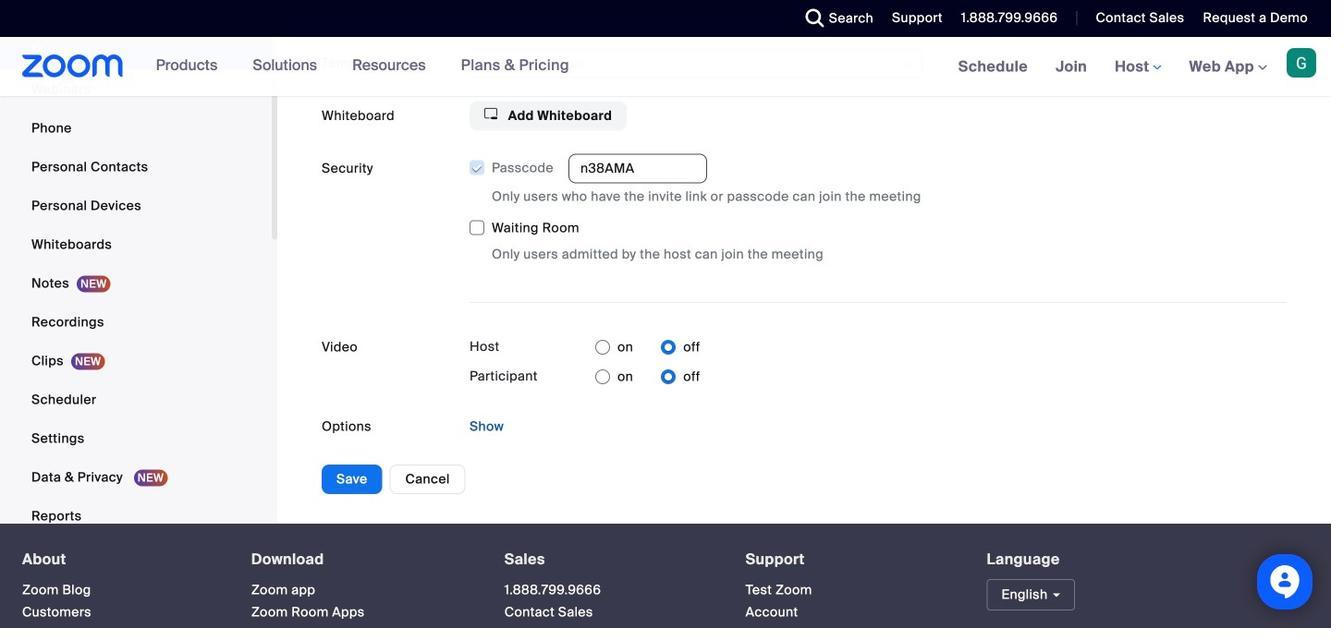 Task type: locate. For each thing, give the bounding box(es) containing it.
add whiteboard image
[[485, 107, 497, 120]]

group
[[469, 154, 1287, 265]]

4 heading from the left
[[746, 552, 954, 569]]

banner
[[0, 37, 1332, 98]]

zoom logo image
[[22, 55, 124, 78]]

meetings navigation
[[945, 37, 1332, 98]]

heading
[[22, 552, 218, 569], [251, 552, 471, 569], [505, 552, 713, 569], [746, 552, 954, 569]]

None text field
[[569, 154, 707, 184]]

product information navigation
[[142, 37, 583, 96]]

2 option group from the top
[[595, 363, 700, 392]]

profile picture image
[[1287, 48, 1317, 78]]

option group
[[595, 333, 700, 363], [595, 363, 700, 392]]



Task type: vqa. For each thing, say whether or not it's contained in the screenshot.
Profile picture
yes



Task type: describe. For each thing, give the bounding box(es) containing it.
1 option group from the top
[[595, 333, 700, 363]]

personal menu menu
[[0, 0, 272, 537]]

2 heading from the left
[[251, 552, 471, 569]]

1 heading from the left
[[22, 552, 218, 569]]

3 heading from the left
[[505, 552, 713, 569]]



